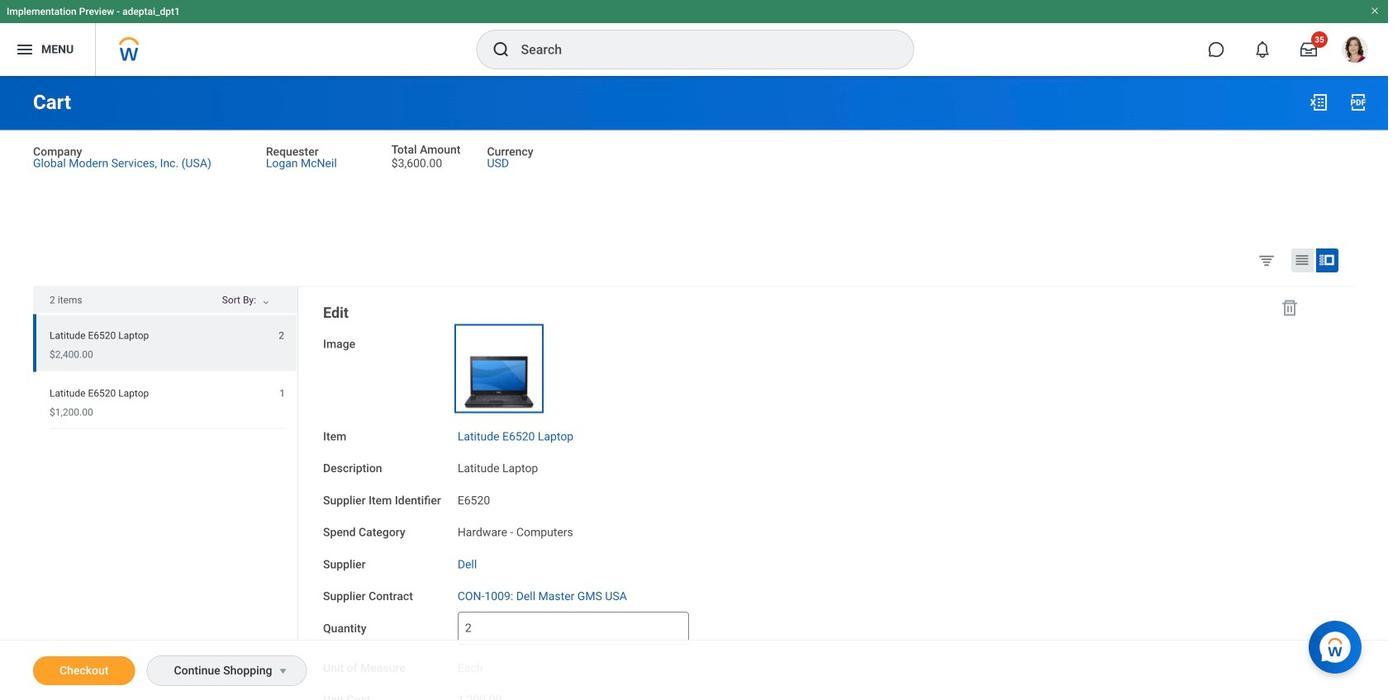 Task type: describe. For each thing, give the bounding box(es) containing it.
select to filter grid data image
[[1258, 251, 1276, 269]]

toggle to list detail view image
[[1319, 252, 1335, 268]]

close environment banner image
[[1370, 6, 1380, 16]]

justify image
[[15, 40, 35, 59]]

inbox large image
[[1301, 41, 1317, 58]]

Search Workday  search field
[[521, 31, 880, 68]]

Toggle to Grid view radio
[[1292, 249, 1314, 273]]

item list list box
[[33, 314, 297, 429]]

arrow down image
[[276, 296, 296, 307]]

chevron down image
[[256, 299, 276, 311]]

e6520.jpg image
[[458, 327, 540, 410]]

delete image
[[1280, 298, 1300, 318]]

caret down image
[[273, 665, 293, 678]]



Task type: locate. For each thing, give the bounding box(es) containing it.
main content
[[0, 76, 1388, 701]]

notifications large image
[[1254, 41, 1271, 58]]

region
[[33, 287, 298, 701]]

None text field
[[458, 612, 689, 645]]

profile logan mcneil image
[[1342, 36, 1368, 66]]

none text field inside navigation pane region
[[458, 612, 689, 645]]

navigation pane region
[[298, 287, 1320, 701]]

view printable version (pdf) image
[[1349, 93, 1368, 112]]

search image
[[491, 40, 511, 59]]

toggle to grid view image
[[1294, 252, 1311, 268]]

Toggle to List Detail view radio
[[1316, 249, 1339, 273]]

hardware - computers element
[[458, 523, 573, 540]]

export to excel image
[[1309, 93, 1329, 112]]

option group
[[1254, 248, 1351, 276]]

banner
[[0, 0, 1388, 76]]



Task type: vqa. For each thing, say whether or not it's contained in the screenshot.
region
yes



